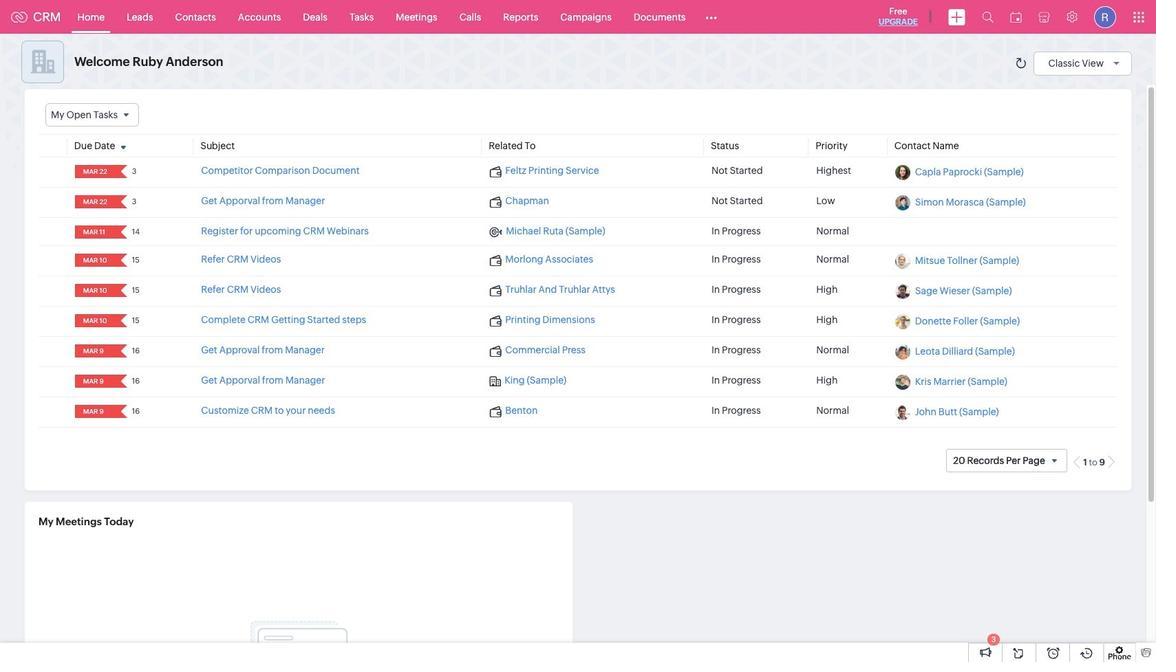 Task type: locate. For each thing, give the bounding box(es) containing it.
profile image
[[1094, 6, 1116, 28]]

search image
[[982, 11, 994, 23]]

create menu image
[[948, 9, 965, 25]]

logo image
[[11, 11, 28, 22]]

None field
[[45, 103, 139, 127], [79, 165, 111, 178], [79, 196, 111, 209], [79, 226, 111, 239], [79, 254, 111, 267], [79, 284, 111, 297], [79, 315, 111, 328], [79, 345, 111, 358], [79, 375, 111, 388], [79, 405, 111, 419], [45, 103, 139, 127], [79, 165, 111, 178], [79, 196, 111, 209], [79, 226, 111, 239], [79, 254, 111, 267], [79, 284, 111, 297], [79, 315, 111, 328], [79, 345, 111, 358], [79, 375, 111, 388], [79, 405, 111, 419]]



Task type: vqa. For each thing, say whether or not it's contained in the screenshot.
1st By from the bottom of the page
no



Task type: describe. For each thing, give the bounding box(es) containing it.
Other Modules field
[[697, 6, 726, 28]]

search element
[[974, 0, 1002, 34]]

profile element
[[1086, 0, 1124, 33]]

calendar image
[[1010, 11, 1022, 22]]

create menu element
[[940, 0, 974, 33]]



